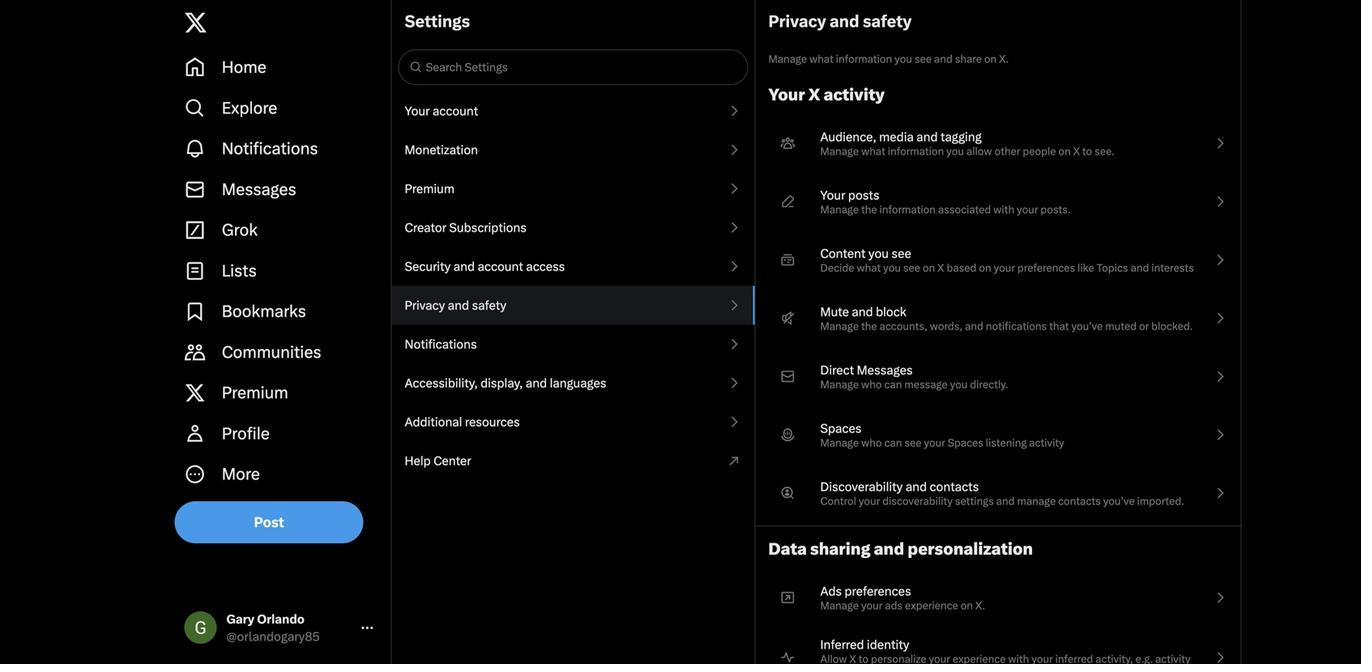 Task type: vqa. For each thing, say whether or not it's contained in the screenshot.


Task type: describe. For each thing, give the bounding box(es) containing it.
0 vertical spatial what
[[809, 53, 834, 65]]

information inside audience, media and tagging manage what information you allow other people on x to see.
[[888, 145, 944, 158]]

0 vertical spatial contacts
[[930, 480, 979, 494]]

message
[[905, 378, 948, 391]]

see left share
[[915, 53, 932, 65]]

manage inside spaces manage who can see your spaces listening activity
[[820, 437, 859, 449]]

security and account access
[[405, 259, 565, 274]]

you inside audience, media and tagging manage what information you allow other people on x to see.
[[947, 145, 964, 158]]

profile
[[222, 424, 270, 444]]

and up manage what information you see and share on x.
[[830, 12, 859, 31]]

and inside content you see decide what you see on x based on your preferences like topics and interests
[[1131, 262, 1149, 274]]

accessibility,
[[405, 376, 478, 391]]

and inside audience, media and tagging manage what information you allow other people on x to see.
[[917, 130, 938, 144]]

x. inside ads preferences manage your ads experience on x.
[[976, 600, 985, 612]]

see.
[[1095, 145, 1115, 158]]

inferred identity link
[[756, 627, 1241, 664]]

and right mute
[[852, 305, 873, 319]]

home
[[222, 58, 266, 77]]

decide
[[820, 262, 854, 274]]

mute and block manage the accounts, words, and notifications that you've muted or blocked.
[[820, 305, 1193, 333]]

manage what information you see and share on x.
[[769, 53, 1009, 65]]

explore link
[[175, 88, 384, 128]]

on inside ads preferences manage your ads experience on x.
[[961, 600, 973, 612]]

what inside content you see decide what you see on x based on your preferences like topics and interests
[[857, 262, 881, 274]]

monetization
[[405, 143, 478, 157]]

creator subscriptions link
[[392, 208, 755, 247]]

additional
[[405, 415, 462, 429]]

grok
[[222, 220, 258, 240]]

posts.
[[1041, 203, 1071, 216]]

notifications inside primary navigation
[[222, 139, 318, 159]]

access
[[526, 259, 565, 274]]

settings
[[405, 12, 470, 31]]

bookmarks link
[[175, 291, 384, 332]]

1 horizontal spatial notifications link
[[392, 325, 755, 364]]

creator subscriptions
[[405, 220, 527, 235]]

your posts manage the information associated with your posts.
[[820, 188, 1071, 216]]

gary
[[226, 612, 254, 627]]

lists
[[222, 261, 257, 281]]

activity inside spaces manage who can see your spaces listening activity
[[1029, 437, 1065, 449]]

preferences inside content you see decide what you see on x based on your preferences like topics and interests
[[1018, 262, 1075, 274]]

you right content
[[869, 246, 889, 261]]

communities link
[[175, 332, 384, 373]]

blocked.
[[1152, 320, 1193, 333]]

experience
[[905, 600, 958, 612]]

ads
[[885, 600, 903, 612]]

discoverability and contacts control your discoverability settings and manage contacts you've imported.
[[820, 480, 1184, 508]]

on right the based in the right of the page
[[979, 262, 991, 274]]

settings region
[[391, 0, 756, 664]]

0 vertical spatial x.
[[999, 53, 1009, 65]]

privacy for privacy and safety link
[[405, 298, 445, 313]]

direct
[[820, 363, 854, 378]]

Search query text field
[[423, 51, 747, 83]]

messages inside direct messages manage who can message you directly.
[[857, 363, 913, 378]]

who inside spaces manage who can see your spaces listening activity
[[861, 437, 882, 449]]

more
[[222, 465, 260, 484]]

communities
[[222, 343, 321, 362]]

manage inside direct messages manage who can message you directly.
[[820, 378, 859, 391]]

identity
[[867, 638, 909, 652]]

profile link
[[175, 413, 384, 454]]

associated
[[938, 203, 991, 216]]

premium inside primary navigation
[[222, 383, 288, 403]]

audience,
[[820, 130, 876, 144]]

data sharing and personalization
[[769, 540, 1033, 559]]

inferred identity
[[820, 638, 909, 652]]

that
[[1049, 320, 1069, 333]]

directly.
[[970, 378, 1008, 391]]

additional resources link
[[392, 403, 755, 442]]

account inside the your account link
[[433, 104, 478, 118]]

you've for discoverability and contacts
[[1103, 495, 1135, 508]]

you inside direct messages manage who can message you directly.
[[950, 378, 968, 391]]

what inside audience, media and tagging manage what information you allow other people on x to see.
[[861, 145, 886, 158]]

home link
[[175, 47, 384, 88]]

help
[[405, 454, 431, 468]]

manage inside ads preferences manage your ads experience on x.
[[820, 600, 859, 612]]

lists link
[[175, 251, 384, 291]]

privacy and safety link
[[392, 286, 755, 325]]

accessibility, display, and languages
[[405, 376, 606, 391]]

your inside your posts manage the information associated with your posts.
[[820, 188, 846, 203]]

bookmarks
[[222, 302, 306, 321]]

muted
[[1105, 320, 1137, 333]]

premium inside tab list
[[405, 182, 455, 196]]

0 horizontal spatial activity
[[824, 85, 885, 105]]

privacy and safety for privacy and safety "region"
[[769, 12, 912, 31]]

resources
[[465, 415, 520, 429]]

your inside ads preferences manage your ads experience on x.
[[861, 600, 883, 612]]

notifications
[[986, 320, 1047, 333]]

to
[[1082, 145, 1092, 158]]

listening
[[986, 437, 1027, 449]]

languages
[[550, 376, 606, 391]]

your inside content you see decide what you see on x based on your preferences like topics and interests
[[994, 262, 1015, 274]]

accessibility, display, and languages link
[[392, 364, 755, 403]]

based
[[947, 262, 977, 274]]

you left share
[[895, 53, 912, 65]]

ads preferences manage your ads experience on x.
[[820, 584, 985, 612]]

interests
[[1152, 262, 1194, 274]]

more button
[[175, 454, 384, 495]]

block
[[876, 305, 907, 319]]

display,
[[481, 376, 523, 391]]

audience, media and tagging manage what information you allow other people on x to see.
[[820, 130, 1115, 158]]

messages inside primary navigation
[[222, 180, 296, 199]]

security
[[405, 259, 451, 274]]

personalization
[[908, 540, 1033, 559]]



Task type: locate. For each thing, give the bounding box(es) containing it.
manage down posts
[[820, 203, 859, 216]]

0 horizontal spatial spaces
[[820, 421, 862, 436]]

0 horizontal spatial premium
[[222, 383, 288, 403]]

safety up manage what information you see and share on x.
[[863, 12, 912, 31]]

1 the from the top
[[861, 203, 877, 216]]

0 vertical spatial preferences
[[1018, 262, 1075, 274]]

with
[[994, 203, 1015, 216]]

1 vertical spatial premium link
[[175, 373, 384, 413]]

premium link
[[392, 169, 755, 208], [175, 373, 384, 413]]

2 vertical spatial information
[[880, 203, 936, 216]]

see right content
[[892, 246, 911, 261]]

safety for privacy and safety "region"
[[863, 12, 912, 31]]

activity up audience,
[[824, 85, 885, 105]]

premium
[[405, 182, 455, 196], [222, 383, 288, 403]]

privacy and safety
[[769, 12, 912, 31], [405, 298, 506, 313]]

1 can from the top
[[884, 378, 902, 391]]

information down posts
[[880, 203, 936, 216]]

0 horizontal spatial privacy and safety
[[405, 298, 506, 313]]

1 vertical spatial the
[[861, 320, 877, 333]]

privacy and safety up manage what information you see and share on x.
[[769, 12, 912, 31]]

you've for mute and block
[[1072, 320, 1103, 333]]

0 horizontal spatial notifications
[[222, 139, 318, 159]]

2 horizontal spatial x
[[1073, 145, 1080, 158]]

can up discoverability
[[884, 437, 902, 449]]

1 horizontal spatial x
[[938, 262, 944, 274]]

allow
[[967, 145, 992, 158]]

help center link
[[392, 442, 755, 480]]

who left message
[[861, 378, 882, 391]]

0 vertical spatial privacy
[[769, 12, 826, 31]]

@orlandogary85
[[226, 630, 320, 644]]

you've left imported.
[[1103, 495, 1135, 508]]

0 horizontal spatial premium link
[[175, 373, 384, 413]]

0 vertical spatial x
[[809, 85, 820, 105]]

the inside your posts manage the information associated with your posts.
[[861, 203, 877, 216]]

tab list inside settings region
[[392, 92, 755, 480]]

0 vertical spatial privacy and safety
[[769, 12, 912, 31]]

0 vertical spatial premium link
[[392, 169, 755, 208]]

settings
[[955, 495, 994, 508]]

and left manage
[[996, 495, 1015, 508]]

what down content
[[857, 262, 881, 274]]

see inside spaces manage who can see your spaces listening activity
[[905, 437, 922, 449]]

privacy and safety inside settings region
[[405, 298, 506, 313]]

privacy and safety region
[[756, 0, 1242, 664]]

0 horizontal spatial notifications link
[[175, 128, 384, 169]]

1 horizontal spatial spaces
[[948, 437, 984, 449]]

discoverability
[[820, 480, 903, 494]]

what
[[809, 53, 834, 65], [861, 145, 886, 158], [857, 262, 881, 274]]

1 horizontal spatial privacy
[[769, 12, 826, 31]]

1 vertical spatial contacts
[[1058, 495, 1101, 508]]

1 vertical spatial information
[[888, 145, 944, 158]]

share
[[955, 53, 982, 65]]

1 vertical spatial premium
[[222, 383, 288, 403]]

premium up profile
[[222, 383, 288, 403]]

0 vertical spatial notifications
[[222, 139, 318, 159]]

notifications link up languages
[[392, 325, 755, 364]]

1 vertical spatial activity
[[1029, 437, 1065, 449]]

manage
[[769, 53, 807, 65], [820, 145, 859, 158], [820, 203, 859, 216], [820, 320, 859, 333], [820, 378, 859, 391], [820, 437, 859, 449], [820, 600, 859, 612]]

0 vertical spatial who
[[861, 378, 882, 391]]

premium link down communities
[[175, 373, 384, 413]]

1 horizontal spatial messages
[[857, 363, 913, 378]]

grok link
[[175, 210, 384, 251]]

explore
[[222, 98, 277, 118]]

1 horizontal spatial notifications
[[405, 337, 477, 352]]

information inside your posts manage the information associated with your posts.
[[880, 203, 936, 216]]

your for your x activity
[[769, 85, 805, 105]]

your inside spaces manage who can see your spaces listening activity
[[924, 437, 945, 449]]

0 vertical spatial information
[[836, 53, 892, 65]]

mute
[[820, 305, 849, 319]]

0 vertical spatial notifications link
[[175, 128, 384, 169]]

your inside settings region
[[405, 104, 430, 118]]

1 vertical spatial you've
[[1103, 495, 1135, 508]]

x inside audience, media and tagging manage what information you allow other people on x to see.
[[1073, 145, 1080, 158]]

2 vertical spatial x
[[938, 262, 944, 274]]

your account link
[[392, 92, 755, 130]]

like
[[1078, 262, 1094, 274]]

on right share
[[984, 53, 997, 65]]

2 horizontal spatial your
[[820, 188, 846, 203]]

your inside discoverability and contacts control your discoverability settings and manage contacts you've imported.
[[859, 495, 880, 508]]

information down media at the right top of page
[[888, 145, 944, 158]]

manage up your x activity
[[769, 53, 807, 65]]

and right the display,
[[526, 376, 547, 391]]

2 the from the top
[[861, 320, 877, 333]]

manage down ads
[[820, 600, 859, 612]]

manage inside your posts manage the information associated with your posts.
[[820, 203, 859, 216]]

1 vertical spatial preferences
[[845, 584, 911, 599]]

0 horizontal spatial preferences
[[845, 584, 911, 599]]

x inside content you see decide what you see on x based on your preferences like topics and interests
[[938, 262, 944, 274]]

and left share
[[934, 53, 953, 65]]

and right sharing
[[874, 540, 904, 559]]

1 horizontal spatial safety
[[863, 12, 912, 31]]

0 horizontal spatial contacts
[[930, 480, 979, 494]]

notifications link down explore
[[175, 128, 384, 169]]

can inside direct messages manage who can message you directly.
[[884, 378, 902, 391]]

Search Settings search field
[[392, 43, 755, 92]]

premium up creator at the top of the page
[[405, 182, 455, 196]]

and right the 'security'
[[453, 259, 475, 274]]

manage inside audience, media and tagging manage what information you allow other people on x to see.
[[820, 145, 859, 158]]

1 horizontal spatial premium
[[405, 182, 455, 196]]

x. up the inferred identity link
[[976, 600, 985, 612]]

see up discoverability
[[905, 437, 922, 449]]

your x activity
[[769, 85, 885, 105]]

imported.
[[1137, 495, 1184, 508]]

who
[[861, 378, 882, 391], [861, 437, 882, 449]]

your inside your posts manage the information associated with your posts.
[[1017, 203, 1038, 216]]

privacy and safety down the 'security'
[[405, 298, 506, 313]]

0 vertical spatial can
[[884, 378, 902, 391]]

x. right share
[[999, 53, 1009, 65]]

gary orlando @orlandogary85
[[226, 612, 320, 644]]

privacy inside tab list
[[405, 298, 445, 313]]

your right the based in the right of the page
[[994, 262, 1015, 274]]

privacy and safety for privacy and safety link
[[405, 298, 506, 313]]

1 horizontal spatial premium link
[[392, 169, 755, 208]]

premium link inside settings region
[[392, 169, 755, 208]]

you've inside discoverability and contacts control your discoverability settings and manage contacts you've imported.
[[1103, 495, 1135, 508]]

safety down 'security and account access'
[[472, 298, 506, 313]]

notifications inside tab list
[[405, 337, 477, 352]]

the down block
[[861, 320, 877, 333]]

who inside direct messages manage who can message you directly.
[[861, 378, 882, 391]]

you've inside mute and block manage the accounts, words, and notifications that you've muted or blocked.
[[1072, 320, 1103, 333]]

spaces left listening
[[948, 437, 984, 449]]

0 vertical spatial account
[[433, 104, 478, 118]]

account up monetization
[[433, 104, 478, 118]]

0 horizontal spatial messages
[[222, 180, 296, 199]]

spaces
[[820, 421, 862, 436], [948, 437, 984, 449]]

what up your x activity
[[809, 53, 834, 65]]

data
[[769, 540, 807, 559]]

notifications up accessibility,
[[405, 337, 477, 352]]

can inside spaces manage who can see your spaces listening activity
[[884, 437, 902, 449]]

2 who from the top
[[861, 437, 882, 449]]

privacy and safety inside "region"
[[769, 12, 912, 31]]

1 who from the top
[[861, 378, 882, 391]]

manage down mute
[[820, 320, 859, 333]]

creator
[[405, 220, 446, 235]]

messages link
[[175, 169, 384, 210]]

content you see decide what you see on x based on your preferences like topics and interests
[[820, 246, 1194, 274]]

you've right that
[[1072, 320, 1103, 333]]

on
[[984, 53, 997, 65], [1059, 145, 1071, 158], [923, 262, 935, 274], [979, 262, 991, 274], [961, 600, 973, 612]]

account inside security and account access link
[[478, 259, 523, 274]]

1 horizontal spatial your
[[769, 85, 805, 105]]

preferences left "like"
[[1018, 262, 1075, 274]]

spaces manage who can see your spaces listening activity
[[820, 421, 1065, 449]]

contacts right manage
[[1058, 495, 1101, 508]]

on inside audience, media and tagging manage what information you allow other people on x to see.
[[1059, 145, 1071, 158]]

orlando
[[257, 612, 305, 627]]

tab list containing your account
[[392, 92, 755, 480]]

primary navigation
[[175, 47, 384, 495]]

0 vertical spatial activity
[[824, 85, 885, 105]]

additional resources
[[405, 415, 520, 429]]

1 horizontal spatial privacy and safety
[[769, 12, 912, 31]]

or
[[1139, 320, 1149, 333]]

who up discoverability
[[861, 437, 882, 449]]

0 horizontal spatial x.
[[976, 600, 985, 612]]

your right with
[[1017, 203, 1038, 216]]

and up discoverability
[[906, 480, 927, 494]]

activity right listening
[[1029, 437, 1065, 449]]

1 vertical spatial safety
[[472, 298, 506, 313]]

0 horizontal spatial privacy
[[405, 298, 445, 313]]

activity
[[824, 85, 885, 105], [1029, 437, 1065, 449]]

your account
[[405, 104, 478, 118]]

your down discoverability
[[859, 495, 880, 508]]

x
[[809, 85, 820, 105], [1073, 145, 1080, 158], [938, 262, 944, 274]]

you up block
[[883, 262, 901, 274]]

0 vertical spatial safety
[[863, 12, 912, 31]]

0 vertical spatial the
[[861, 203, 877, 216]]

2 vertical spatial what
[[857, 262, 881, 274]]

on left the based in the right of the page
[[923, 262, 935, 274]]

what down media at the right top of page
[[861, 145, 886, 158]]

1 vertical spatial x
[[1073, 145, 1080, 158]]

media
[[879, 130, 914, 144]]

safety inside settings region
[[472, 298, 506, 313]]

1 vertical spatial notifications
[[405, 337, 477, 352]]

the
[[861, 203, 877, 216], [861, 320, 877, 333]]

spaces down direct
[[820, 421, 862, 436]]

1 vertical spatial privacy and safety
[[405, 298, 506, 313]]

privacy down the 'security'
[[405, 298, 445, 313]]

on right experience
[[961, 600, 973, 612]]

0 vertical spatial spaces
[[820, 421, 862, 436]]

on left 'to'
[[1059, 145, 1071, 158]]

1 vertical spatial privacy
[[405, 298, 445, 313]]

and down 'security and account access'
[[448, 298, 469, 313]]

1 horizontal spatial activity
[[1029, 437, 1065, 449]]

messages up message
[[857, 363, 913, 378]]

discoverability
[[883, 495, 953, 508]]

1 vertical spatial who
[[861, 437, 882, 449]]

1 vertical spatial account
[[478, 259, 523, 274]]

tab list
[[392, 92, 755, 480]]

information
[[836, 53, 892, 65], [888, 145, 944, 158], [880, 203, 936, 216]]

1 vertical spatial messages
[[857, 363, 913, 378]]

privacy up your x activity
[[769, 12, 826, 31]]

1 horizontal spatial preferences
[[1018, 262, 1075, 274]]

information up your x activity
[[836, 53, 892, 65]]

manage up discoverability
[[820, 437, 859, 449]]

can
[[884, 378, 902, 391], [884, 437, 902, 449]]

1 vertical spatial notifications link
[[392, 325, 755, 364]]

see up block
[[903, 262, 920, 274]]

and right words, on the right of the page
[[965, 320, 984, 333]]

0 horizontal spatial safety
[[472, 298, 506, 313]]

preferences up ads on the bottom right of the page
[[845, 584, 911, 599]]

1 vertical spatial what
[[861, 145, 886, 158]]

account down subscriptions
[[478, 259, 523, 274]]

1 vertical spatial can
[[884, 437, 902, 449]]

can left message
[[884, 378, 902, 391]]

manage inside mute and block manage the accounts, words, and notifications that you've muted or blocked.
[[820, 320, 859, 333]]

inferred
[[820, 638, 864, 652]]

the down posts
[[861, 203, 877, 216]]

sharing
[[810, 540, 871, 559]]

preferences inside ads preferences manage your ads experience on x.
[[845, 584, 911, 599]]

1 vertical spatial x.
[[976, 600, 985, 612]]

0 horizontal spatial your
[[405, 104, 430, 118]]

your for your account
[[405, 104, 430, 118]]

privacy inside "region"
[[769, 12, 826, 31]]

content
[[820, 246, 866, 261]]

0 horizontal spatial x
[[809, 85, 820, 105]]

accounts,
[[880, 320, 928, 333]]

manage down audience,
[[820, 145, 859, 158]]

x.
[[999, 53, 1009, 65], [976, 600, 985, 612]]

privacy
[[769, 12, 826, 31], [405, 298, 445, 313]]

words,
[[930, 320, 963, 333]]

direct messages manage who can message you directly.
[[820, 363, 1008, 391]]

0 vertical spatial messages
[[222, 180, 296, 199]]

safety for privacy and safety link
[[472, 298, 506, 313]]

your left ads on the bottom right of the page
[[861, 600, 883, 612]]

safety inside "region"
[[863, 12, 912, 31]]

privacy for privacy and safety "region"
[[769, 12, 826, 31]]

help center
[[405, 454, 471, 468]]

center
[[434, 454, 471, 468]]

post
[[254, 514, 284, 531]]

subscriptions
[[449, 220, 527, 235]]

1 vertical spatial spaces
[[948, 437, 984, 449]]

ads
[[820, 584, 842, 599]]

the inside mute and block manage the accounts, words, and notifications that you've muted or blocked.
[[861, 320, 877, 333]]

1 horizontal spatial contacts
[[1058, 495, 1101, 508]]

premium link down the your account link
[[392, 169, 755, 208]]

messages up grok
[[222, 180, 296, 199]]

control
[[820, 495, 856, 508]]

1 horizontal spatial x.
[[999, 53, 1009, 65]]

0 vertical spatial you've
[[1072, 320, 1103, 333]]

and right "topics"
[[1131, 262, 1149, 274]]

your
[[769, 85, 805, 105], [405, 104, 430, 118], [820, 188, 846, 203]]

messages
[[222, 180, 296, 199], [857, 363, 913, 378]]

you left directly.
[[950, 378, 968, 391]]

2 can from the top
[[884, 437, 902, 449]]

0 vertical spatial premium
[[405, 182, 455, 196]]

and right media at the right top of page
[[917, 130, 938, 144]]

post link
[[175, 501, 363, 543]]

your down message
[[924, 437, 945, 449]]

people
[[1023, 145, 1056, 158]]

other
[[995, 145, 1020, 158]]

security and account access link
[[392, 247, 755, 286]]

tagging
[[941, 130, 982, 144]]

manage down direct
[[820, 378, 859, 391]]

contacts up settings on the bottom right
[[930, 480, 979, 494]]

notifications down explore link at the left of the page
[[222, 139, 318, 159]]

you down tagging
[[947, 145, 964, 158]]

posts
[[848, 188, 880, 203]]



